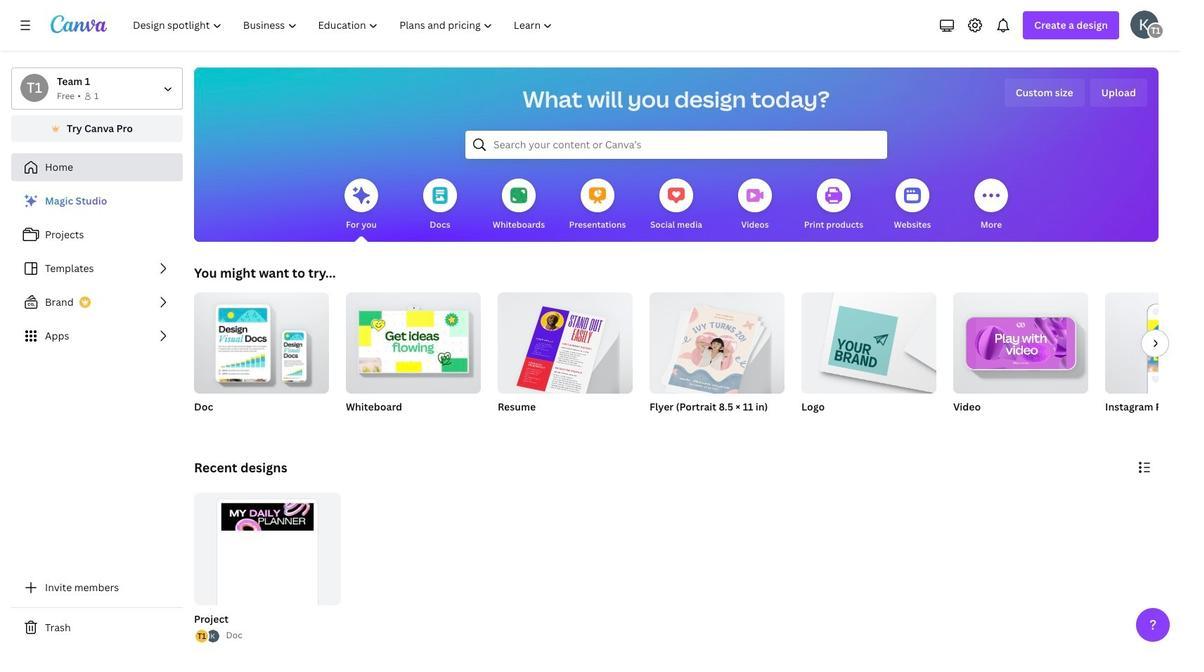 Task type: vqa. For each thing, say whether or not it's contained in the screenshot.
bottommost No
no



Task type: describe. For each thing, give the bounding box(es) containing it.
Switch to another team button
[[11, 67, 183, 110]]

1 horizontal spatial list
[[194, 629, 220, 644]]

team 1 element inside the switch to another team button
[[20, 74, 49, 102]]



Task type: locate. For each thing, give the bounding box(es) containing it.
0 horizontal spatial team 1 image
[[20, 74, 49, 102]]

list
[[11, 187, 183, 350], [194, 629, 220, 644]]

0 horizontal spatial team 1 element
[[20, 74, 49, 102]]

team 1 image inside the switch to another team button
[[20, 74, 49, 102]]

kendall parks image
[[1131, 11, 1159, 39]]

1 horizontal spatial team 1 image
[[1147, 22, 1164, 39]]

0 horizontal spatial list
[[11, 187, 183, 350]]

Search search field
[[494, 131, 859, 158]]

1 vertical spatial list
[[194, 629, 220, 644]]

top level navigation element
[[124, 11, 565, 39]]

1 vertical spatial team 1 element
[[20, 74, 49, 102]]

0 vertical spatial team 1 image
[[1147, 22, 1164, 39]]

1 horizontal spatial team 1 element
[[1147, 22, 1164, 39]]

None search field
[[465, 131, 887, 159]]

group
[[194, 287, 329, 432], [194, 287, 329, 394], [346, 287, 481, 432], [346, 287, 481, 394], [498, 287, 633, 432], [498, 287, 633, 400], [650, 287, 785, 432], [650, 287, 785, 398], [801, 292, 936, 432], [801, 292, 936, 394], [953, 292, 1088, 432], [1105, 292, 1181, 432], [191, 493, 341, 644], [194, 493, 341, 642]]

team 1 element
[[1147, 22, 1164, 39], [20, 74, 49, 102]]

1 vertical spatial team 1 image
[[20, 74, 49, 102]]

0 vertical spatial team 1 element
[[1147, 22, 1164, 39]]

team 1 image
[[1147, 22, 1164, 39], [20, 74, 49, 102]]

0 vertical spatial list
[[11, 187, 183, 350]]



